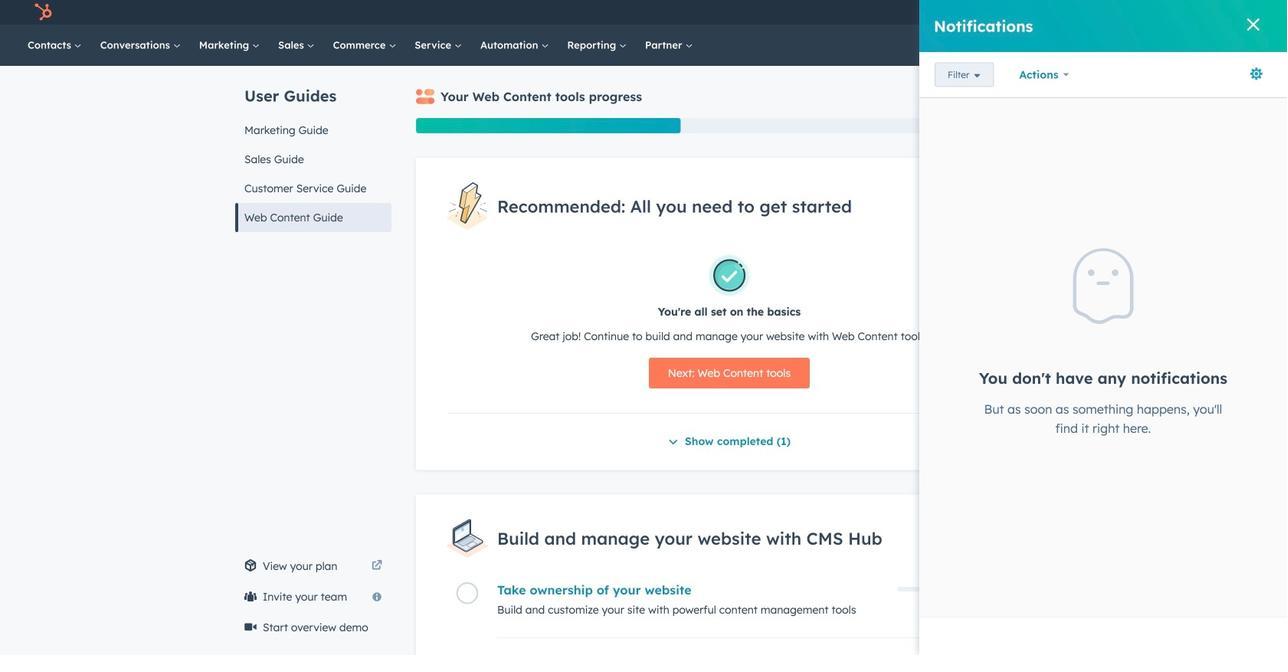 Task type: describe. For each thing, give the bounding box(es) containing it.
user guides element
[[235, 66, 392, 232]]

gary orlando image
[[1210, 5, 1224, 19]]

link opens in a new window image
[[372, 557, 383, 576]]



Task type: locate. For each thing, give the bounding box(es) containing it.
marketplaces image
[[1095, 7, 1108, 21]]

progress bar
[[416, 118, 681, 133]]

link opens in a new window image
[[372, 561, 383, 572]]

menu
[[981, 0, 1269, 25]]

Search HubSpot search field
[[1072, 32, 1234, 58]]



Task type: vqa. For each thing, say whether or not it's contained in the screenshot.
Search Hubspot SEARCH BOX
yes



